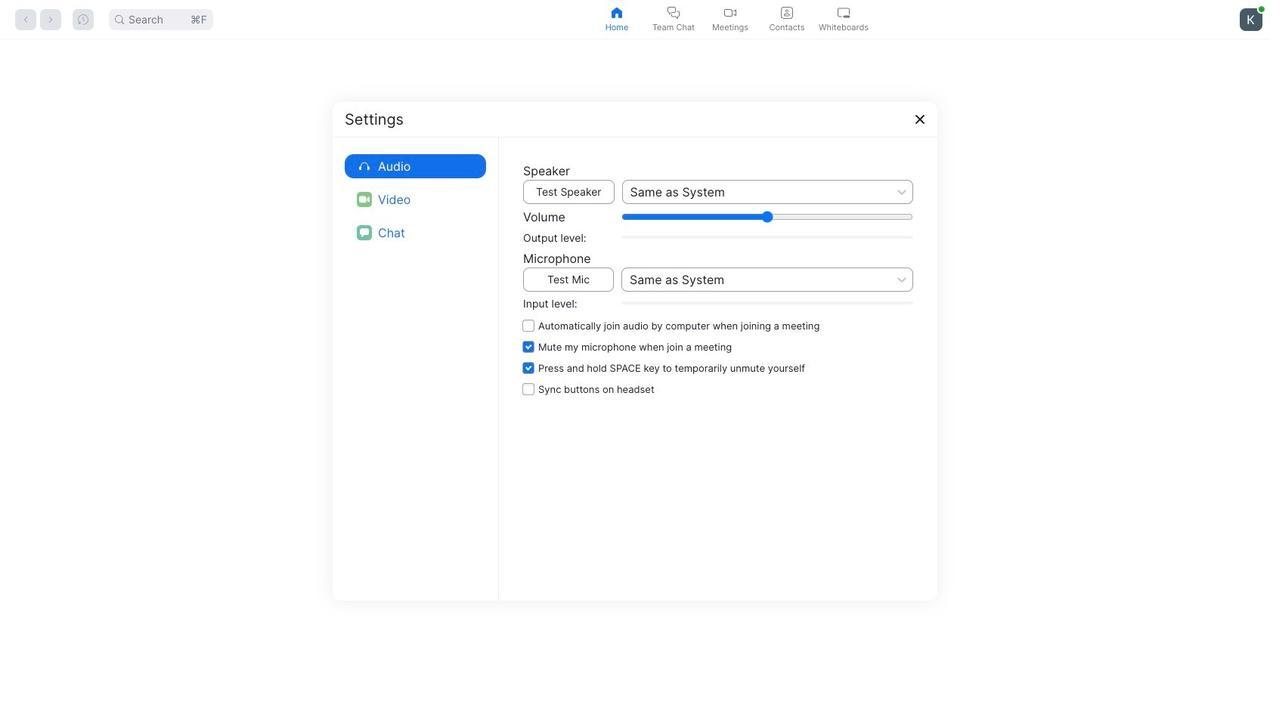 Task type: describe. For each thing, give the bounding box(es) containing it.
whiteboard small image
[[838, 6, 850, 19]]



Task type: locate. For each thing, give the bounding box(es) containing it.
video on image
[[725, 6, 737, 19], [725, 6, 737, 19], [357, 192, 372, 207], [359, 194, 370, 205]]

headphone image
[[357, 158, 372, 174], [359, 161, 370, 171]]

plus squircle image
[[508, 279, 542, 312], [508, 279, 542, 312]]

profile contact image
[[781, 6, 793, 19]]

whiteboard small image
[[838, 6, 850, 19]]

None range field
[[622, 211, 914, 223]]

online image
[[1259, 6, 1265, 12], [1259, 6, 1265, 12]]

team chat image
[[668, 6, 680, 19]]

settings tab list
[[345, 149, 486, 249]]

home small image
[[611, 6, 623, 19], [611, 6, 623, 19]]

tab list
[[589, 0, 872, 39]]

close image
[[914, 113, 927, 125], [914, 113, 927, 125]]

team chat image
[[668, 6, 680, 19]]

profile contact image
[[781, 6, 793, 19]]

chat image
[[357, 225, 372, 240], [360, 228, 369, 237]]

tab panel
[[0, 39, 1271, 703]]

0 vertical spatial progress bar
[[622, 236, 914, 239]]

magnifier image
[[115, 15, 124, 24], [115, 15, 124, 24]]

2 progress bar from the top
[[622, 302, 914, 305]]

None checkbox
[[523, 357, 914, 379]]

None checkbox
[[523, 315, 914, 336], [523, 336, 914, 357], [523, 379, 914, 400], [523, 315, 914, 336], [523, 336, 914, 357], [523, 379, 914, 400]]

1 vertical spatial progress bar
[[622, 302, 914, 305]]

1 progress bar from the top
[[622, 236, 914, 239]]

progress bar
[[622, 236, 914, 239], [622, 302, 914, 305]]



Task type: vqa. For each thing, say whether or not it's contained in the screenshot.
Application
no



